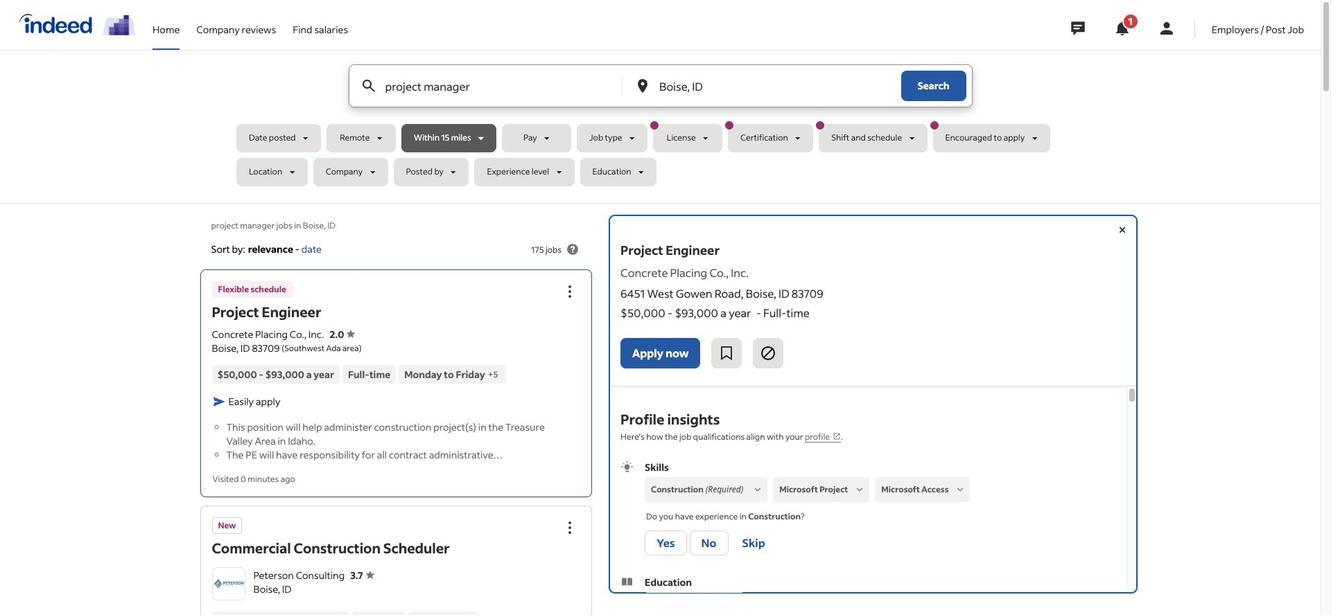Task type: vqa. For each thing, say whether or not it's contained in the screenshot.
Save this job image
yes



Task type: describe. For each thing, give the bounding box(es) containing it.
not interested image
[[760, 345, 777, 362]]

Edit location text field
[[657, 65, 874, 107]]

save this job image
[[719, 345, 736, 362]]

profile (opens in a new window) image
[[833, 433, 841, 441]]

company logo image
[[213, 569, 244, 601]]

education group
[[621, 576, 1116, 616]]

skills group
[[621, 461, 1116, 559]]

account image
[[1159, 20, 1175, 37]]

messages unread count 0 image
[[1069, 15, 1087, 42]]

job actions for project engineer is collapsed image
[[562, 284, 578, 301]]



Task type: locate. For each thing, give the bounding box(es) containing it.
2 missing qualification image from the left
[[854, 484, 866, 497]]

at indeed, we're committed to increasing representation of women at all levels of indeed's global workforce to at least 50% by 2030 image
[[103, 15, 136, 35]]

missing qualification image
[[752, 484, 764, 497], [854, 484, 866, 497]]

close job details image
[[1114, 222, 1131, 239]]

0 horizontal spatial missing qualification image
[[752, 484, 764, 497]]

1 horizontal spatial missing qualification image
[[854, 484, 866, 497]]

2.0 out of five stars rating image
[[330, 328, 355, 341]]

missing qualification image
[[955, 484, 967, 497]]

3.7 out of five stars rating image
[[350, 570, 374, 583]]

job actions for commercial construction scheduler is collapsed image
[[562, 521, 578, 537]]

None search field
[[236, 65, 1085, 192]]

1 missing qualification image from the left
[[752, 484, 764, 497]]

help icon image
[[565, 241, 581, 258]]

search: Job title, keywords, or company text field
[[383, 65, 599, 107]]



